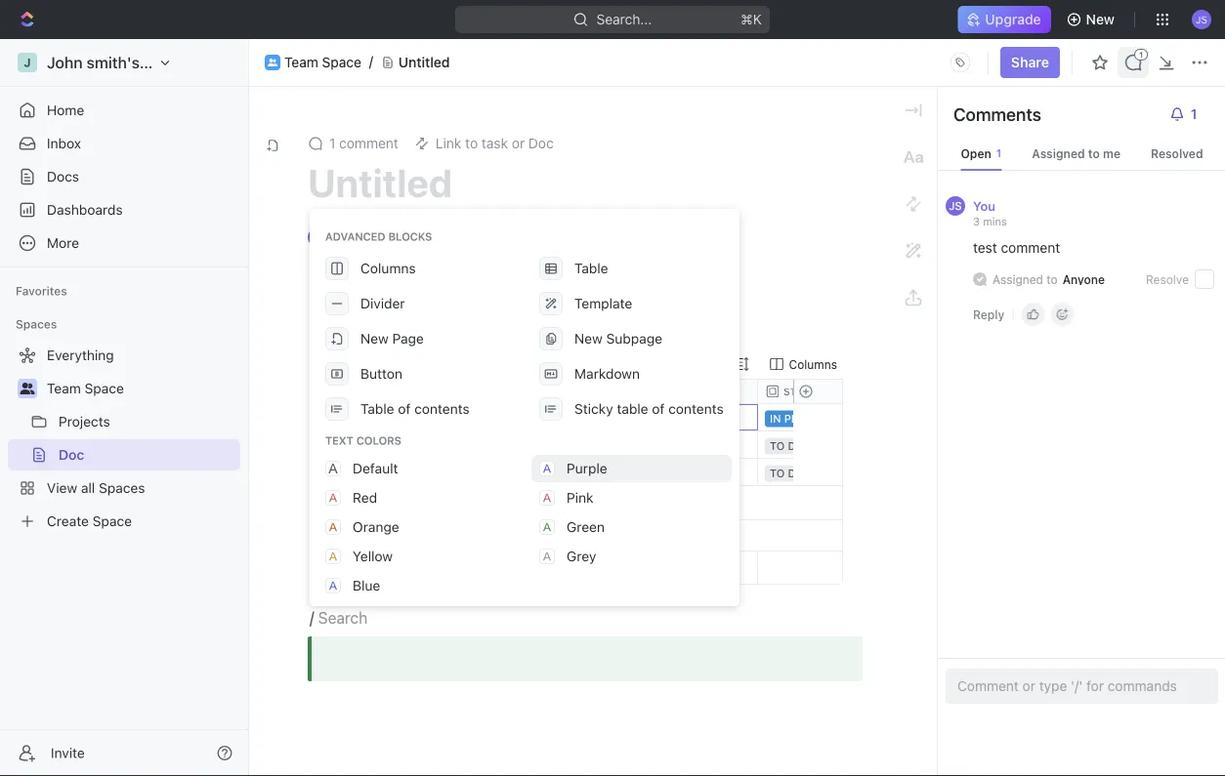 Task type: vqa. For each thing, say whether or not it's contained in the screenshot.
‎task 2
no



Task type: describe. For each thing, give the bounding box(es) containing it.
table inside team space / table
[[327, 328, 366, 346]]

team for user group image
[[284, 54, 318, 70]]

formatting
[[325, 224, 397, 236]]

1 vertical spatial untitled
[[308, 160, 452, 206]]

john smith
[[570, 411, 631, 426]]

sticky table of contents
[[575, 401, 724, 417]]

yellow
[[353, 549, 393, 565]]

#
[[344, 385, 351, 399]]

comments
[[954, 104, 1041, 125]]

default
[[353, 461, 398, 477]]

dashboards link
[[8, 194, 240, 226]]

subpage
[[606, 331, 662, 347]]

table for table of contents
[[361, 401, 394, 417]]

updated:
[[405, 229, 464, 245]]

john smith cell
[[563, 404, 758, 431]]

grey
[[567, 549, 596, 565]]

john
[[570, 411, 595, 426]]

user group image
[[20, 383, 35, 395]]

3 for task 3
[[405, 466, 413, 480]]

space for user group icon
[[85, 381, 124, 397]]

new task
[[354, 496, 403, 509]]

dashboards
[[47, 202, 123, 218]]

1 comment
[[329, 135, 398, 151]]

columns
[[361, 260, 416, 277]]

favorites button
[[8, 279, 75, 303]]

0 horizontal spatial /
[[310, 609, 314, 628]]

3 cell
[[328, 459, 367, 486]]

you 3 mins
[[973, 198, 1007, 228]]

inbox link
[[8, 128, 240, 159]]

orange
[[353, 519, 399, 535]]

0 vertical spatial untitled
[[399, 54, 450, 70]]

new subpage
[[575, 331, 662, 347]]

text
[[325, 435, 353, 447]]

upgrade link
[[958, 6, 1051, 33]]

new button
[[1059, 4, 1127, 35]]

template
[[575, 296, 632, 312]]

colors for background colors
[[406, 608, 450, 620]]

home link
[[8, 95, 240, 126]]

2 for task
[[405, 438, 412, 453]]

blocks
[[388, 231, 432, 243]]

test
[[973, 240, 997, 256]]

/ inside team space / table
[[400, 307, 403, 320]]

advanced
[[325, 231, 385, 243]]

table of contents
[[361, 401, 470, 417]]

blue
[[353, 578, 380, 594]]

background colors
[[325, 608, 450, 620]]

mins
[[983, 215, 1007, 228]]

team space link for user group image
[[284, 54, 361, 71]]

markdown
[[575, 366, 640, 382]]

new page
[[361, 331, 424, 347]]

press space to select this row. row containing 2
[[328, 432, 367, 459]]

2 of from the left
[[652, 401, 665, 417]]

upgrade
[[985, 11, 1041, 27]]

press space to select this row. row containing task 1
[[367, 404, 1225, 432]]

inbox
[[47, 135, 81, 151]]

text colors
[[325, 435, 401, 447]]

task 2
[[374, 438, 412, 453]]

press space to select this row. row containing 1
[[328, 404, 367, 432]]

resolved
[[1151, 147, 1203, 160]]

space for user group image
[[322, 54, 361, 70]]

sidebar navigation
[[0, 39, 249, 777]]

1 contents from the left
[[414, 401, 470, 417]]

advanced blocks
[[325, 231, 432, 243]]



Task type: locate. For each thing, give the bounding box(es) containing it.
untitled
[[399, 54, 450, 70], [308, 160, 452, 206]]

2
[[405, 438, 412, 453], [344, 439, 351, 451]]

colors down task 1
[[356, 435, 401, 447]]

1 horizontal spatial team space link
[[284, 54, 361, 71]]

new down "template"
[[575, 331, 603, 347]]

invite
[[51, 745, 85, 762]]

new for new task
[[354, 496, 376, 509]]

0 horizontal spatial contents
[[414, 401, 470, 417]]

assigned
[[1032, 147, 1085, 160], [993, 273, 1043, 286]]

of
[[398, 401, 411, 417], [652, 401, 665, 417]]

team left divider
[[328, 307, 358, 320]]

you
[[973, 198, 996, 213]]

team space for user group icon
[[47, 381, 124, 397]]

task up task 2
[[374, 411, 401, 426]]

1 vertical spatial table
[[327, 328, 366, 346]]

to do
[[770, 440, 804, 453], [770, 468, 804, 480]]

to do cell
[[758, 432, 954, 458], [758, 459, 954, 486]]

team
[[284, 54, 318, 70], [328, 307, 358, 320], [47, 381, 81, 397]]

search...
[[597, 11, 652, 27]]

comment
[[339, 135, 398, 151], [1001, 240, 1060, 256]]

1 of from the left
[[398, 401, 411, 417]]

0 vertical spatial team space
[[284, 54, 361, 70]]

team space link for user group icon
[[47, 373, 236, 404]]

0 horizontal spatial team
[[47, 381, 81, 397]]

2 do from the top
[[788, 468, 804, 480]]

team for user group icon
[[47, 381, 81, 397]]

0 vertical spatial space
[[322, 54, 361, 70]]

team space for user group image
[[284, 54, 361, 70]]

docs
[[47, 169, 79, 185]]

0 horizontal spatial 2
[[344, 439, 351, 451]]

tasks...
[[390, 358, 429, 371]]

1 vertical spatial do
[[788, 468, 804, 480]]

resolve
[[1146, 273, 1189, 286]]

last updated:
[[375, 229, 464, 245]]

1 horizontal spatial of
[[652, 401, 665, 417]]

2 horizontal spatial 1
[[405, 411, 411, 426]]

2 inside 1 2 3
[[344, 439, 351, 451]]

2 to do from the top
[[770, 468, 804, 480]]

⌘k
[[741, 11, 762, 27]]

1 horizontal spatial 1
[[345, 411, 350, 424]]

space up new page
[[361, 307, 396, 320]]

page
[[392, 331, 424, 347]]

1 inside 1 2 3
[[345, 411, 350, 424]]

team space link
[[284, 54, 361, 71], [47, 373, 236, 404]]

team right user group image
[[284, 54, 318, 70]]

sticky
[[575, 401, 613, 417]]

background
[[325, 608, 403, 620]]

task
[[374, 411, 401, 426], [374, 438, 401, 453], [374, 466, 401, 480], [380, 496, 403, 509]]

3 down task 2
[[405, 466, 413, 480]]

task 1
[[374, 411, 411, 426]]

task right red
[[380, 496, 403, 509]]

1 vertical spatial team space link
[[47, 373, 236, 404]]

0 horizontal spatial colors
[[356, 435, 401, 447]]

0 vertical spatial /
[[400, 307, 403, 320]]

space right user group icon
[[85, 381, 124, 397]]

to do for task 3
[[770, 468, 804, 480]]

search tasks...
[[348, 358, 429, 371]]

table up "template"
[[575, 260, 608, 277]]

2 vertical spatial table
[[361, 401, 394, 417]]

button
[[361, 366, 403, 382]]

team inside sidebar navigation
[[47, 381, 81, 397]]

assigned for assigned to me
[[1032, 147, 1085, 160]]

team inside team space / table
[[328, 307, 358, 320]]

1 for 1 2 3
[[345, 411, 350, 424]]

new right upgrade
[[1086, 11, 1115, 27]]

table
[[575, 260, 608, 277], [327, 328, 366, 346], [361, 401, 394, 417]]

contents right 'table'
[[668, 401, 724, 417]]

of right 'table'
[[652, 401, 665, 417]]

colors
[[356, 435, 401, 447], [406, 608, 450, 620]]

1 vertical spatial comment
[[1001, 240, 1060, 256]]

0 vertical spatial to do
[[770, 440, 804, 453]]

search
[[348, 358, 386, 371]]

2 horizontal spatial 3
[[973, 215, 980, 228]]

2 for 1
[[344, 439, 351, 451]]

team space right user group icon
[[47, 381, 124, 397]]

1 up formatting
[[329, 135, 335, 151]]

1 up task 2
[[405, 411, 411, 426]]

do for 3
[[788, 468, 804, 480]]

share
[[1011, 54, 1049, 70]]

0 vertical spatial team space link
[[284, 54, 361, 71]]

grid containing task 1
[[328, 380, 1225, 585]]

0 vertical spatial table
[[575, 260, 608, 277]]

to do for task 2
[[770, 440, 804, 453]]

press space to select this row. row
[[328, 404, 367, 432], [367, 404, 1225, 432], [328, 432, 367, 459], [367, 432, 1225, 459], [328, 459, 367, 487], [367, 459, 1225, 487], [367, 552, 1225, 585]]

space inside team space / table
[[361, 307, 396, 320]]

space inside sidebar navigation
[[85, 381, 124, 397]]

cell for task 3
[[563, 459, 758, 486]]

user group image
[[268, 58, 277, 66]]

0 vertical spatial team
[[284, 54, 318, 70]]

1 horizontal spatial colors
[[406, 608, 450, 620]]

1 to do cell from the top
[[758, 432, 954, 458]]

1 horizontal spatial 3
[[405, 466, 413, 480]]

/ up page at the top left of page
[[400, 307, 403, 320]]

docs link
[[8, 161, 240, 192]]

1 vertical spatial team
[[328, 307, 358, 320]]

0 horizontal spatial of
[[398, 401, 411, 417]]

comment up assigned to
[[1001, 240, 1060, 256]]

0 horizontal spatial 3
[[344, 466, 351, 479]]

0 horizontal spatial 1
[[329, 135, 335, 151]]

task up default
[[374, 438, 401, 453]]

1 vertical spatial colors
[[406, 608, 450, 620]]

0 vertical spatial cell
[[758, 404, 954, 431]]

new for new
[[1086, 11, 1115, 27]]

space
[[322, 54, 361, 70], [361, 307, 396, 320], [85, 381, 124, 397]]

2 horizontal spatial team
[[328, 307, 358, 320]]

1 vertical spatial assigned
[[993, 273, 1043, 286]]

1 up text
[[345, 411, 350, 424]]

reply
[[973, 308, 1005, 321]]

3 left default
[[344, 466, 351, 479]]

new for new page
[[361, 331, 389, 347]]

contents
[[414, 401, 470, 417], [668, 401, 724, 417]]

0 vertical spatial to do cell
[[758, 432, 954, 458]]

new for new subpage
[[575, 331, 603, 347]]

2 inside press space to select this row. row
[[405, 438, 412, 453]]

green
[[567, 519, 605, 535]]

task down task 2
[[374, 466, 401, 480]]

assigned for assigned to
[[993, 273, 1043, 286]]

me
[[1103, 147, 1121, 160]]

new up orange
[[354, 496, 376, 509]]

0 horizontal spatial team space
[[47, 381, 124, 397]]

table up text colors
[[361, 401, 394, 417]]

table for table
[[575, 260, 608, 277]]

0 horizontal spatial comment
[[339, 135, 398, 151]]

to
[[1088, 147, 1100, 160], [1047, 273, 1058, 286], [770, 440, 785, 453], [770, 468, 785, 480]]

open
[[961, 147, 992, 160]]

1 horizontal spatial 2
[[405, 438, 412, 453]]

red
[[353, 490, 377, 506]]

/ left background
[[310, 609, 314, 628]]

cell for task 2
[[563, 432, 758, 458]]

0 vertical spatial comment
[[339, 135, 398, 151]]

contents down search tasks... text field
[[414, 401, 470, 417]]

1 horizontal spatial comment
[[1001, 240, 1060, 256]]

1 for 1 comment
[[329, 135, 335, 151]]

team right user group icon
[[47, 381, 81, 397]]

3 inside you 3 mins
[[973, 215, 980, 228]]

divider
[[361, 296, 405, 312]]

table
[[617, 401, 648, 417]]

purple
[[567, 461, 607, 477]]

row group containing task 1
[[367, 404, 1225, 551]]

1 horizontal spatial team space
[[284, 54, 361, 70]]

0 vertical spatial assigned
[[1032, 147, 1085, 160]]

1 vertical spatial space
[[361, 307, 396, 320]]

task 3
[[374, 466, 413, 480]]

task for task 1
[[374, 411, 401, 426]]

of up task 2
[[398, 401, 411, 417]]

2 to do cell from the top
[[758, 459, 954, 486]]

comment for test comment
[[1001, 240, 1060, 256]]

assigned down test comment
[[993, 273, 1043, 286]]

table up 'search'
[[327, 328, 366, 346]]

0 horizontal spatial team space link
[[47, 373, 236, 404]]

assigned left me
[[1032, 147, 1085, 160]]

team space right user group image
[[284, 54, 361, 70]]

1 2 3
[[344, 411, 351, 479]]

3 for you 3 mins
[[973, 215, 980, 228]]

1 to do from the top
[[770, 440, 804, 453]]

do for 2
[[788, 440, 804, 453]]

press space to select this row. row containing task 3
[[367, 459, 1225, 487]]

new
[[1086, 11, 1115, 27], [361, 331, 389, 347], [575, 331, 603, 347], [354, 496, 376, 509]]

colors right background
[[406, 608, 450, 620]]

spaces
[[16, 318, 57, 331]]

home
[[47, 102, 84, 118]]

2 up task 3
[[405, 438, 412, 453]]

smith
[[598, 411, 631, 426]]

2 vertical spatial cell
[[563, 459, 758, 486]]

1 vertical spatial to do cell
[[758, 459, 954, 486]]

/
[[400, 307, 403, 320], [310, 609, 314, 628]]

1
[[329, 135, 335, 151], [405, 411, 411, 426], [345, 411, 350, 424]]

3 down you
[[973, 215, 980, 228]]

1 horizontal spatial team
[[284, 54, 318, 70]]

row group containing 1 2 3
[[328, 404, 367, 521]]

space right user group image
[[322, 54, 361, 70]]

new up 'search'
[[361, 331, 389, 347]]

test comment
[[973, 240, 1060, 256]]

row group
[[328, 404, 367, 521], [367, 404, 1225, 551], [793, 404, 842, 521], [793, 552, 842, 584]]

js
[[949, 200, 962, 213]]

assigned to me
[[1032, 147, 1121, 160]]

press space to select this row. row containing 3
[[328, 459, 367, 487]]

0 vertical spatial do
[[788, 440, 804, 453]]

team space inside sidebar navigation
[[47, 381, 124, 397]]

task for task 2
[[374, 438, 401, 453]]

1 vertical spatial to do
[[770, 468, 804, 480]]

1 vertical spatial /
[[310, 609, 314, 628]]

last
[[375, 229, 402, 245]]

comment for 1 comment
[[339, 135, 398, 151]]

1 horizontal spatial /
[[400, 307, 403, 320]]

colors for text colors
[[356, 435, 401, 447]]

row
[[367, 380, 1225, 404]]

assigned to
[[993, 273, 1058, 286]]

team space
[[284, 54, 361, 70], [47, 381, 124, 397]]

comment up formatting
[[339, 135, 398, 151]]

0 vertical spatial colors
[[356, 435, 401, 447]]

do
[[788, 440, 804, 453], [788, 468, 804, 480]]

1 vertical spatial team space
[[47, 381, 124, 397]]

grid
[[328, 380, 1225, 585]]

to do cell for task 2
[[758, 432, 954, 458]]

1 do from the top
[[788, 440, 804, 453]]

Search tasks... text field
[[348, 351, 510, 378]]

task for task 3
[[374, 466, 401, 480]]

2 vertical spatial space
[[85, 381, 124, 397]]

2 vertical spatial team
[[47, 381, 81, 397]]

favorites
[[16, 284, 67, 298]]

2 contents from the left
[[668, 401, 724, 417]]

cell
[[758, 404, 954, 431], [563, 432, 758, 458], [563, 459, 758, 486]]

new inside new button
[[1086, 11, 1115, 27]]

1 vertical spatial cell
[[563, 432, 758, 458]]

pink
[[567, 490, 594, 506]]

1 horizontal spatial contents
[[668, 401, 724, 417]]

3
[[973, 215, 980, 228], [405, 466, 413, 480], [344, 466, 351, 479]]

to do cell for task 3
[[758, 459, 954, 486]]

2 up "3" cell
[[344, 439, 351, 451]]

team space / table
[[327, 307, 407, 346]]

press space to select this row. row containing task 2
[[367, 432, 1225, 459]]



